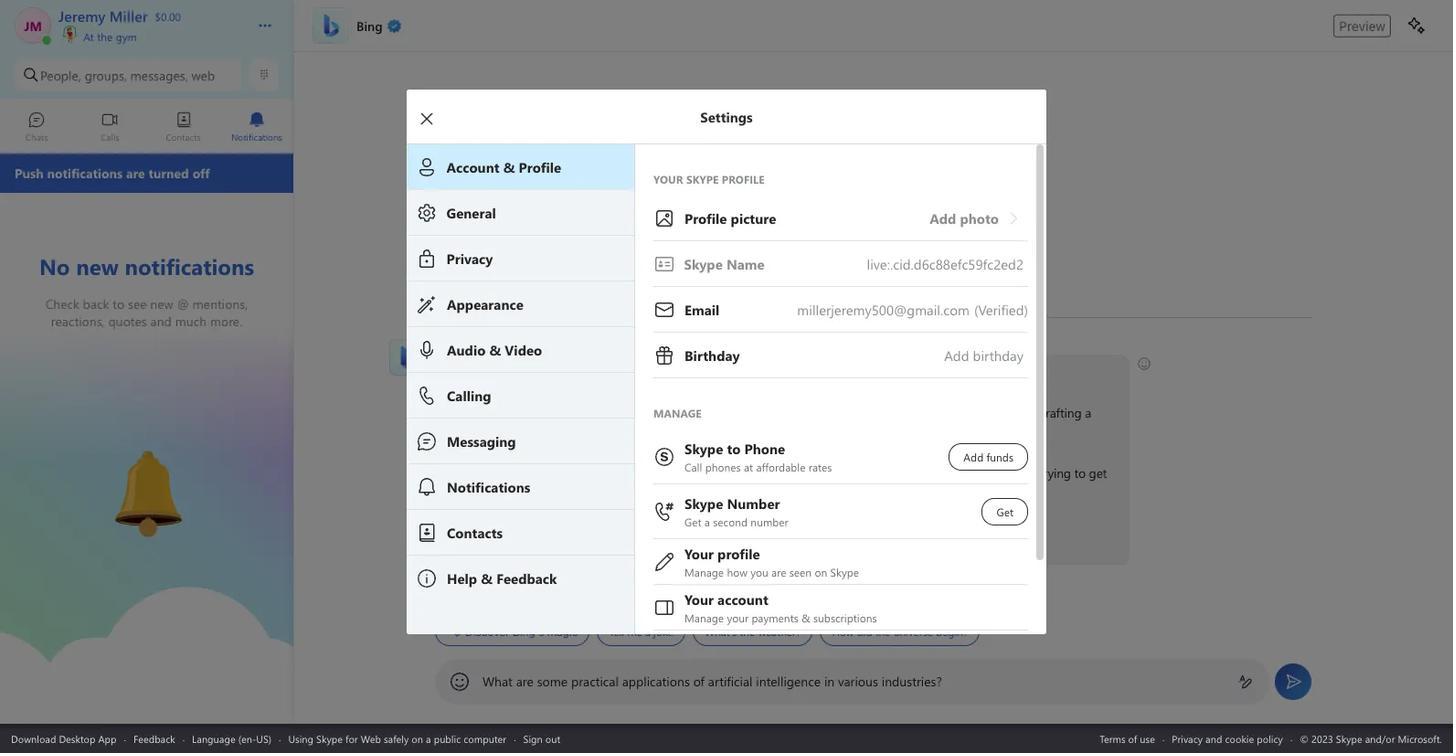 Task type: locate. For each thing, give the bounding box(es) containing it.
the right "did"
[[875, 624, 891, 639]]

0 horizontal spatial i'm
[[445, 464, 462, 482]]

an
[[465, 464, 479, 482]]

0 horizontal spatial groups,
[[85, 66, 127, 84]]

just left report
[[872, 525, 892, 542]]

just left trying
[[1016, 464, 1036, 482]]

public
[[434, 732, 461, 746]]

0 vertical spatial groups,
[[85, 66, 127, 84]]

1 horizontal spatial i'm
[[560, 464, 577, 482]]

0 horizontal spatial how
[[538, 364, 564, 381]]

a right drafting at the bottom right of page
[[1085, 404, 1092, 421]]

3 i'm from the left
[[996, 464, 1013, 482]]

2 horizontal spatial for
[[898, 404, 914, 421]]

universe
[[894, 624, 934, 639]]

bing
[[506, 364, 532, 381]]

in left the various
[[824, 673, 835, 690]]

to right trip
[[967, 404, 978, 421]]

using
[[288, 732, 314, 746]]

drafting
[[1038, 404, 1082, 421]]

use
[[1140, 732, 1156, 746]]

for left your
[[898, 404, 914, 421]]

millerjeremy500@gmail.com button
[[654, 287, 1028, 333]]

hey,
[[445, 364, 469, 381]]

ai
[[482, 464, 493, 482]]

report
[[895, 525, 929, 542]]

in up with
[[770, 404, 780, 421]]

0 horizontal spatial type
[[511, 404, 535, 421]]

1 vertical spatial in
[[824, 673, 835, 690]]

1 horizontal spatial you
[[623, 364, 643, 381]]

terms of use link
[[1100, 732, 1156, 746]]

i'm right the so
[[560, 464, 577, 482]]

want left give
[[725, 525, 752, 542]]

me right tell
[[628, 624, 643, 639]]

am
[[485, 338, 502, 353]]

skype
[[316, 732, 343, 746]]

0 horizontal spatial for
[[346, 732, 358, 746]]

magic
[[547, 625, 578, 639]]

tell
[[609, 624, 625, 639]]

0 horizontal spatial in
[[770, 404, 780, 421]]

1 horizontal spatial want
[[725, 525, 752, 542]]

1 horizontal spatial for
[[476, 424, 491, 442]]

for left web
[[346, 732, 358, 746]]

might
[[723, 464, 755, 482]]

various
[[838, 673, 878, 690]]

1 vertical spatial of
[[694, 673, 705, 690]]

0 horizontal spatial you
[[456, 525, 476, 542]]

groups, inside the ask me any type of question, like finding vegan restaurants in cambridge, itinerary for your trip to europe or drafting a story for curious kids. in groups, remember to mention me with @bing. i'm an ai preview, so i'm still learning. sometimes i might say something weird. don't get mad at me, i'm just trying to get better! if you want to start over, type
[[579, 424, 620, 442]]

privacy and cookie policy
[[1172, 732, 1283, 746]]

i
[[589, 364, 593, 381], [717, 464, 720, 482]]

1 vertical spatial how
[[832, 624, 854, 639]]

get left mad
[[910, 464, 928, 482]]

bing,
[[435, 338, 459, 353]]

for right story
[[476, 424, 491, 442]]

app
[[98, 732, 117, 746]]

i'm
[[445, 464, 462, 482], [560, 464, 577, 482], [996, 464, 1013, 482]]

tab list
[[0, 103, 293, 154]]

live:.cid.d6c88efc59fc2ed2 button
[[654, 241, 1028, 287]]

2 horizontal spatial of
[[1129, 732, 1138, 746]]

i left might at the bottom
[[717, 464, 720, 482]]

in
[[565, 424, 576, 442]]

the
[[97, 29, 113, 44], [740, 624, 755, 639], [875, 624, 891, 639]]

groups, down at the gym
[[85, 66, 127, 84]]

me inside button
[[628, 624, 643, 639]]

just
[[1016, 464, 1036, 482], [872, 525, 892, 542]]

the right at
[[97, 29, 113, 44]]

language
[[192, 732, 236, 746]]

groups, inside button
[[85, 66, 127, 84]]

0 horizontal spatial get
[[910, 464, 928, 482]]

language (en-us) link
[[192, 732, 272, 746]]

at the gym
[[80, 29, 137, 44]]

web
[[192, 66, 215, 84]]

and
[[1206, 732, 1223, 746]]

at
[[83, 29, 94, 44]]

trip
[[945, 404, 964, 421]]

safely
[[384, 732, 409, 746]]

type
[[511, 404, 535, 421], [581, 525, 605, 542]]

0 horizontal spatial want
[[479, 525, 506, 542]]

2 vertical spatial of
[[1129, 732, 1138, 746]]

give
[[770, 525, 792, 542]]

tell me a joke button
[[597, 617, 686, 646]]

of left "use"
[[1129, 732, 1138, 746]]

groups,
[[85, 66, 127, 84], [579, 424, 620, 442]]

i'm left an
[[445, 464, 462, 482]]

1 vertical spatial i
[[717, 464, 720, 482]]

a right report
[[933, 525, 939, 542]]

how did the universe begin? button
[[820, 617, 980, 646]]

1 want from the left
[[479, 525, 506, 542]]

how right "!"
[[538, 364, 564, 381]]

web
[[361, 732, 381, 746]]

want inside the ask me any type of question, like finding vegan restaurants in cambridge, itinerary for your trip to europe or drafting a story for curious kids. in groups, remember to mention me with @bing. i'm an ai preview, so i'm still learning. sometimes i might say something weird. don't get mad at me, i'm just trying to get better! if you want to start over, type
[[479, 525, 506, 542]]

help
[[596, 364, 620, 381]]

people, groups, messages, web
[[40, 66, 215, 84]]

bing, 9:24 am
[[435, 338, 502, 353]]

i'm right me,
[[996, 464, 1013, 482]]

1 horizontal spatial just
[[1016, 464, 1036, 482]]

to
[[967, 404, 978, 421], [683, 424, 695, 442], [1075, 464, 1086, 482], [509, 525, 521, 542], [755, 525, 766, 542]]

get right trying
[[1089, 464, 1107, 482]]

0 horizontal spatial of
[[539, 404, 550, 421]]

1 horizontal spatial i
[[717, 464, 720, 482]]

question,
[[553, 404, 603, 421]]

2 horizontal spatial i'm
[[996, 464, 1013, 482]]

a left joke
[[645, 624, 651, 639]]

sign
[[523, 732, 543, 746]]

the for what's
[[740, 624, 755, 639]]

groups, down like
[[579, 424, 620, 442]]

me
[[468, 404, 485, 421], [747, 424, 765, 442], [796, 525, 813, 542], [628, 624, 643, 639]]

of left artificial
[[694, 673, 705, 690]]

1 horizontal spatial groups,
[[579, 424, 620, 442]]

what
[[483, 673, 513, 690]]

hey, this is bing ! how can i help you today?
[[445, 364, 686, 381]]

1 vertical spatial just
[[872, 525, 892, 542]]

remember
[[623, 424, 680, 442]]

i right can
[[589, 364, 593, 381]]

1 horizontal spatial the
[[740, 624, 755, 639]]

me left any
[[468, 404, 485, 421]]

restaurants
[[706, 404, 767, 421]]

learning.
[[602, 464, 649, 482]]

0 vertical spatial in
[[770, 404, 780, 421]]

mad
[[931, 464, 956, 482]]

like
[[607, 404, 625, 421]]

9:24
[[462, 338, 482, 353]]

download desktop app link
[[11, 732, 117, 746]]

still
[[580, 464, 599, 482]]

(openhands)
[[994, 524, 1062, 541]]

0 vertical spatial just
[[1016, 464, 1036, 482]]

discover
[[465, 625, 510, 639]]

sometimes
[[652, 464, 713, 482]]

type up curious
[[511, 404, 535, 421]]

desktop
[[59, 732, 95, 746]]

in
[[770, 404, 780, 421], [824, 673, 835, 690]]

people, groups, messages, web button
[[15, 59, 242, 91]]

feedback link
[[133, 732, 175, 746]]

1 horizontal spatial type
[[581, 525, 605, 542]]

want left start in the left bottom of the page
[[479, 525, 506, 542]]

in inside the ask me any type of question, like finding vegan restaurants in cambridge, itinerary for your trip to europe or drafting a story for curious kids. in groups, remember to mention me with @bing. i'm an ai preview, so i'm still learning. sometimes i might say something weird. don't get mad at me, i'm just trying to get better! if you want to start over, type
[[770, 404, 780, 421]]

something
[[780, 464, 838, 482]]

to right trying
[[1075, 464, 1086, 482]]

is
[[495, 364, 503, 381]]

the right 'what's'
[[740, 624, 755, 639]]

0 vertical spatial for
[[898, 404, 914, 421]]

some
[[537, 673, 568, 690]]

1 horizontal spatial how
[[832, 624, 854, 639]]

1 horizontal spatial get
[[1089, 464, 1107, 482]]

terms of use
[[1100, 732, 1156, 746]]

of up kids.
[[539, 404, 550, 421]]

curious
[[495, 424, 534, 442]]

what's
[[705, 624, 737, 639]]

the for at
[[97, 29, 113, 44]]

what are some practical applications of artificial intelligence in various industries?
[[483, 673, 942, 690]]

of inside the ask me any type of question, like finding vegan restaurants in cambridge, itinerary for your trip to europe or drafting a story for curious kids. in groups, remember to mention me with @bing. i'm an ai preview, so i'm still learning. sometimes i might say something weird. don't get mad at me, i'm just trying to get better! if you want to start over, type
[[539, 404, 550, 421]]

0 vertical spatial type
[[511, 404, 535, 421]]

1 vertical spatial groups,
[[579, 424, 620, 442]]

what's the weather? button
[[693, 617, 813, 646]]

how left "did"
[[832, 624, 854, 639]]

type right over,
[[581, 525, 605, 542]]

people,
[[40, 66, 81, 84]]

1 horizontal spatial of
[[694, 673, 705, 690]]

if
[[691, 525, 698, 542]]

1 horizontal spatial in
[[824, 673, 835, 690]]

1 get from the left
[[910, 464, 928, 482]]

weather?
[[758, 624, 801, 639]]

0 horizontal spatial the
[[97, 29, 113, 44]]

0 horizontal spatial i
[[589, 364, 593, 381]]

0 vertical spatial of
[[539, 404, 550, 421]]



Task type: describe. For each thing, give the bounding box(es) containing it.
discover bing's magic
[[465, 625, 578, 639]]

how did the universe begin?
[[832, 624, 968, 639]]

a inside button
[[645, 624, 651, 639]]

account & profile dialog
[[407, 89, 1074, 722]]

me,
[[973, 464, 993, 482]]

to down vegan
[[683, 424, 695, 442]]

using skype for web safely on a public computer
[[288, 732, 507, 746]]

i inside the ask me any type of question, like finding vegan restaurants in cambridge, itinerary for your trip to europe or drafting a story for curious kids. in groups, remember to mention me with @bing. i'm an ai preview, so i'm still learning. sometimes i might say something weird. don't get mad at me, i'm just trying to get better! if you want to start over, type
[[717, 464, 720, 482]]

2 get from the left
[[1089, 464, 1107, 482]]

applications
[[622, 673, 690, 690]]

start
[[524, 525, 548, 542]]

bell
[[92, 444, 115, 463]]

feedback
[[133, 732, 175, 746]]

what's the weather?
[[705, 624, 801, 639]]

feedback,
[[816, 525, 869, 542]]

can
[[567, 364, 586, 381]]

story
[[445, 424, 473, 442]]

2 horizontal spatial the
[[875, 624, 891, 639]]

itinerary
[[850, 404, 895, 421]]

are
[[516, 673, 534, 690]]

any
[[489, 404, 508, 421]]

computer
[[464, 732, 507, 746]]

or
[[1024, 404, 1035, 421]]

kids.
[[538, 424, 562, 442]]

did
[[857, 624, 873, 639]]

to left give
[[755, 525, 766, 542]]

.
[[660, 525, 662, 542]]

practical
[[571, 673, 619, 690]]

mention
[[698, 424, 744, 442]]

us)
[[256, 732, 272, 746]]

gym
[[116, 29, 137, 44]]

so
[[544, 464, 557, 482]]

joke
[[654, 624, 674, 639]]

you inside the ask me any type of question, like finding vegan restaurants in cambridge, itinerary for your trip to europe or drafting a story for curious kids. in groups, remember to mention me with @bing. i'm an ai preview, so i'm still learning. sometimes i might say something weird. don't get mad at me, i'm just trying to get better! if you want to start over, type
[[456, 525, 476, 542]]

ask
[[445, 404, 465, 421]]

how inside how did the universe begin? button
[[832, 624, 854, 639]]

vegan
[[670, 404, 703, 421]]

at the gym button
[[59, 26, 240, 44]]

!
[[532, 364, 535, 381]]

your
[[917, 404, 942, 421]]

and
[[666, 525, 688, 542]]

1 vertical spatial type
[[581, 525, 605, 542]]

2 horizontal spatial you
[[701, 525, 722, 542]]

millerjeremy500@gmail.com
[[797, 301, 970, 319]]

privacy and cookie policy link
[[1172, 732, 1283, 746]]

live:.cid.d6c88efc59fc2ed2
[[867, 255, 1024, 273]]

tell me a joke
[[609, 624, 674, 639]]

2 i'm from the left
[[560, 464, 577, 482]]

ask me any type of question, like finding vegan restaurants in cambridge, itinerary for your trip to europe or drafting a story for curious kids. in groups, remember to mention me with @bing. i'm an ai preview, so i'm still learning. sometimes i might say something weird. don't get mad at me, i'm just trying to get better! if you want to start over, type
[[445, 404, 1111, 542]]

download
[[11, 732, 56, 746]]

a inside the ask me any type of question, like finding vegan restaurants in cambridge, itinerary for your trip to europe or drafting a story for curious kids. in groups, remember to mention me with @bing. i'm an ai preview, so i'm still learning. sometimes i might say something weird. don't get mad at me, i'm just trying to get better! if you want to start over, type
[[1085, 404, 1092, 421]]

concern.
[[942, 525, 988, 542]]

privacy
[[1172, 732, 1203, 746]]

say
[[759, 464, 776, 482]]

at
[[959, 464, 970, 482]]

preview
[[1340, 18, 1386, 33]]

Type a message text field
[[483, 673, 1224, 690]]

2 vertical spatial for
[[346, 732, 358, 746]]

me left with
[[747, 424, 765, 442]]

sign out link
[[523, 732, 561, 746]]

bing's
[[513, 625, 544, 639]]

today?
[[647, 364, 683, 381]]

a right on at left bottom
[[426, 732, 431, 746]]

policy
[[1257, 732, 1283, 746]]

over,
[[552, 525, 577, 542]]

better!
[[445, 485, 482, 502]]

0 vertical spatial how
[[538, 364, 564, 381]]

2 want from the left
[[725, 525, 752, 542]]

don't
[[877, 464, 907, 482]]

begin?
[[936, 624, 968, 639]]

newtopic
[[608, 525, 660, 542]]

1 i'm from the left
[[445, 464, 462, 482]]

cookie
[[1225, 732, 1255, 746]]

(en-
[[238, 732, 256, 746]]

just inside the ask me any type of question, like finding vegan restaurants in cambridge, itinerary for your trip to europe or drafting a story for curious kids. in groups, remember to mention me with @bing. i'm an ai preview, so i'm still learning. sometimes i might say something weird. don't get mad at me, i'm just trying to get better! if you want to start over, type
[[1016, 464, 1036, 482]]

this
[[472, 364, 491, 381]]

to left start in the left bottom of the page
[[509, 525, 521, 542]]

cambridge,
[[783, 404, 847, 421]]

me right give
[[796, 525, 813, 542]]

europe
[[982, 404, 1020, 421]]

0 vertical spatial i
[[589, 364, 593, 381]]

1 vertical spatial for
[[476, 424, 491, 442]]

industries?
[[882, 673, 942, 690]]

0 horizontal spatial just
[[872, 525, 892, 542]]

preview,
[[497, 464, 541, 482]]

artificial
[[708, 673, 753, 690]]

(smileeyes)
[[688, 363, 748, 380]]

using skype for web safely on a public computer link
[[288, 732, 507, 746]]



Task type: vqa. For each thing, say whether or not it's contained in the screenshot.
computer
yes



